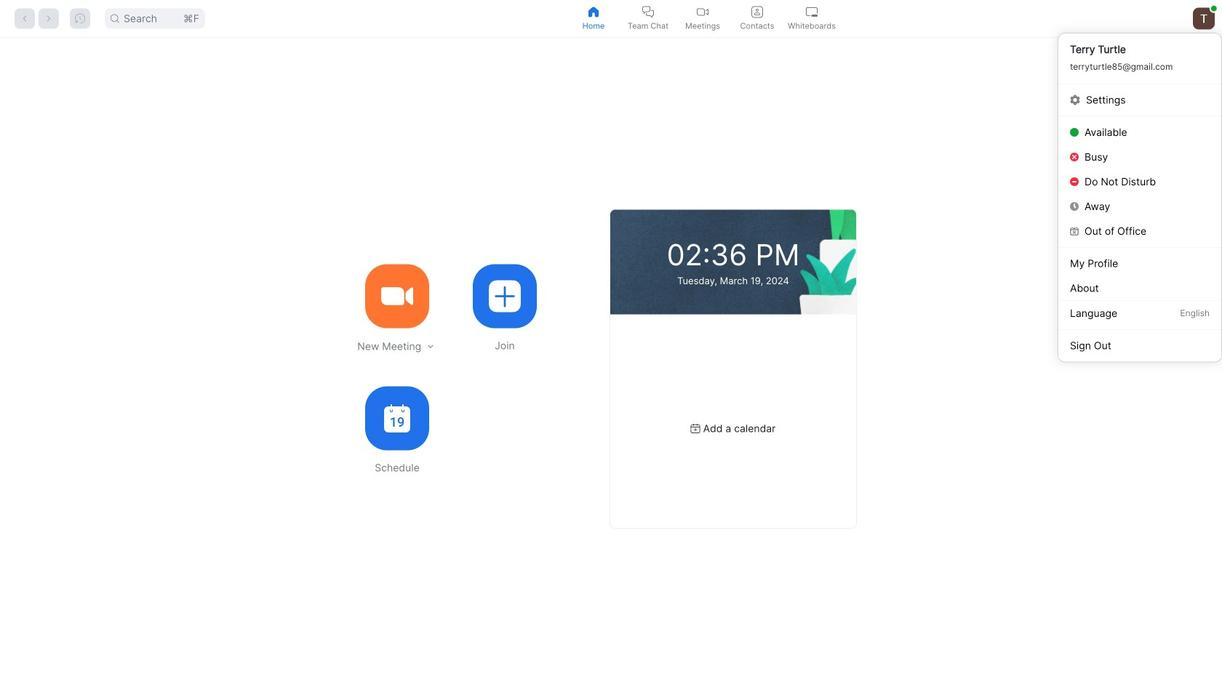 Task type: vqa. For each thing, say whether or not it's contained in the screenshot.
Contacts button
no



Task type: locate. For each thing, give the bounding box(es) containing it.
plus squircle image
[[489, 281, 521, 313], [489, 281, 521, 313]]

schedule image
[[384, 405, 410, 433]]

avatar image
[[1194, 8, 1215, 29]]

profile contact image
[[752, 6, 763, 18]]

profile contact image
[[752, 6, 763, 18]]

online image
[[1212, 6, 1218, 11], [1212, 6, 1218, 11], [1071, 128, 1079, 137], [1071, 128, 1079, 137]]

chevron down small image
[[426, 342, 436, 352]]

home small image
[[588, 6, 600, 18]]

busy image
[[1071, 153, 1079, 162], [1071, 153, 1079, 162]]

home small image
[[588, 6, 600, 18]]

video camera on image
[[381, 281, 413, 313]]

tab panel
[[0, 38, 1223, 701]]

video on image
[[697, 6, 709, 18]]

out of office image
[[1071, 227, 1079, 236]]

tab list
[[567, 0, 840, 37]]

magnifier image
[[111, 14, 119, 23]]

away image
[[1071, 202, 1079, 211], [1071, 202, 1079, 211]]

team chat image
[[643, 6, 654, 18], [643, 6, 654, 18]]

chevron down small image
[[426, 342, 436, 352]]

calendar add calendar image
[[691, 424, 701, 434], [691, 424, 701, 434]]

do not disturb image
[[1071, 178, 1079, 186], [1071, 178, 1079, 186]]



Task type: describe. For each thing, give the bounding box(es) containing it.
video camera on image
[[381, 281, 413, 313]]

magnifier image
[[111, 14, 119, 23]]

whiteboard small image
[[806, 6, 818, 18]]

setting image
[[1071, 95, 1081, 105]]

video on image
[[697, 6, 709, 18]]

whiteboard small image
[[806, 6, 818, 18]]

out of office image
[[1071, 227, 1079, 236]]

setting image
[[1071, 95, 1081, 105]]



